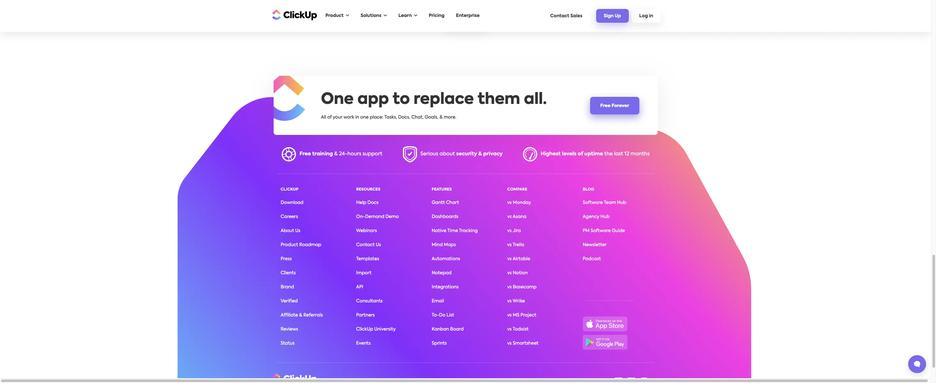 Task type: describe. For each thing, give the bounding box(es) containing it.
support
[[363, 152, 383, 157]]

highest
[[541, 152, 561, 157]]

demo
[[386, 215, 399, 219]]

see more
[[452, 20, 474, 25]]

last
[[615, 152, 624, 157]]

work
[[344, 115, 355, 120]]

press link
[[281, 257, 292, 262]]

download link
[[281, 201, 304, 205]]

trello
[[513, 243, 525, 247]]

pricing
[[429, 13, 445, 18]]

pm software guide
[[583, 229, 626, 233]]

gantt chart
[[432, 201, 459, 205]]

agency
[[583, 215, 600, 219]]

product roadmap link
[[281, 243, 322, 247]]

consultants link
[[357, 299, 383, 304]]

clickup university link
[[357, 328, 396, 332]]

gantt chart link
[[432, 201, 459, 205]]

demand
[[365, 215, 385, 219]]

follow clickup on facebook image
[[628, 378, 636, 384]]

us for about us
[[296, 229, 301, 233]]

log in
[[640, 14, 654, 18]]

solutions
[[361, 13, 382, 18]]

learn
[[399, 13, 412, 18]]

vs for vs notion
[[508, 271, 512, 276]]

app
[[358, 92, 389, 108]]

templates link
[[357, 257, 380, 262]]

list
[[447, 313, 455, 318]]

apple app store image
[[583, 317, 628, 332]]

events link
[[357, 342, 371, 346]]

free for free forever
[[601, 104, 611, 108]]

vs for vs asana
[[508, 215, 512, 219]]

log in link
[[632, 9, 661, 23]]

project
[[521, 313, 537, 318]]

contact sales button
[[548, 10, 586, 21]]

chart
[[446, 201, 459, 205]]

pm software guide link
[[583, 229, 626, 233]]

follow clickup on twitter image
[[654, 378, 661, 384]]

0 horizontal spatial of
[[328, 115, 332, 120]]

press
[[281, 257, 292, 262]]

jira
[[513, 229, 521, 233]]

blog link
[[583, 188, 595, 192]]

free forever
[[601, 104, 630, 108]]

todoist
[[513, 328, 529, 332]]

roadmap
[[300, 243, 322, 247]]

import link
[[357, 271, 372, 276]]

vs monday
[[508, 201, 532, 205]]

all.
[[524, 92, 547, 108]]

more.
[[444, 115, 457, 120]]

highest levels of uptime link
[[541, 152, 604, 157]]

verified
[[281, 299, 298, 304]]

& right the affiliate
[[299, 313, 303, 318]]

about
[[440, 152, 455, 157]]

0 horizontal spatial in
[[356, 115, 359, 120]]

vs asana link
[[508, 215, 527, 219]]

levels
[[563, 152, 577, 157]]

months
[[631, 152, 650, 157]]

time
[[448, 229, 458, 233]]

vs for vs wrike
[[508, 299, 512, 304]]

tasks,
[[385, 115, 397, 120]]

one app to replace them all.
[[321, 92, 547, 108]]

product for product roadmap
[[281, 243, 298, 247]]

all of your work in one place: tasks, docs, chat, goals, & more.
[[321, 115, 457, 120]]

on-demand demo link
[[357, 215, 399, 219]]

notepad link
[[432, 271, 452, 276]]

brand
[[281, 285, 294, 290]]

podcast
[[583, 257, 601, 262]]

us for contact us
[[376, 243, 381, 247]]

mind maps link
[[432, 243, 456, 247]]

vs wrike
[[508, 299, 526, 304]]

icon of life preserver ring image
[[282, 147, 297, 162]]

reviews link
[[281, 328, 298, 332]]

status link
[[281, 342, 295, 346]]

kanban board link
[[432, 328, 464, 332]]

pricing link
[[426, 9, 448, 22]]

vs for vs monday
[[508, 201, 512, 205]]

free for free training & 24-hours support
[[300, 152, 311, 157]]

features
[[432, 188, 452, 192]]

contact for contact sales
[[551, 14, 570, 18]]

gantt
[[432, 201, 445, 205]]

clickup image
[[271, 8, 317, 21]]

webinars link
[[357, 229, 377, 233]]

them
[[478, 92, 521, 108]]

serious about security & privacy
[[421, 152, 503, 157]]

contact us link
[[357, 243, 381, 247]]

12
[[625, 152, 630, 157]]

vs for vs basecamp
[[508, 285, 512, 290]]

vs wrike link
[[508, 299, 526, 304]]

training
[[313, 152, 333, 157]]

compare
[[508, 188, 528, 192]]

1 vertical spatial software
[[591, 229, 611, 233]]

vs for vs smartsheet
[[508, 342, 512, 346]]

vs for vs trello
[[508, 243, 512, 247]]

email
[[432, 299, 444, 304]]

icon of an odometer image
[[524, 147, 538, 162]]

sales
[[571, 14, 583, 18]]

hours
[[348, 152, 362, 157]]

enterprise
[[456, 13, 480, 18]]

affiliate
[[281, 313, 298, 318]]

1 vertical spatial hub
[[601, 215, 610, 219]]

dashboards link
[[432, 215, 459, 219]]

security & privacy link
[[457, 152, 503, 157]]



Task type: locate. For each thing, give the bounding box(es) containing it.
3 vs from the top
[[508, 229, 512, 233]]

0 vertical spatial in
[[650, 14, 654, 18]]

sprints
[[432, 342, 447, 346]]

affiliate & referrals link
[[281, 313, 323, 318]]

uptime
[[585, 152, 604, 157]]

vs for vs jira
[[508, 229, 512, 233]]

vs left ms
[[508, 313, 512, 318]]

vs ms project link
[[508, 313, 537, 318]]

vs
[[508, 201, 512, 205], [508, 215, 512, 219], [508, 229, 512, 233], [508, 243, 512, 247], [508, 257, 512, 262], [508, 271, 512, 276], [508, 285, 512, 290], [508, 299, 512, 304], [508, 313, 512, 318], [508, 328, 512, 332], [508, 342, 512, 346]]

sign
[[604, 14, 614, 18]]

vs monday link
[[508, 201, 532, 205]]

vs left "jira"
[[508, 229, 512, 233]]

native time tracking link
[[432, 229, 478, 233]]

ms
[[513, 313, 520, 318]]

google play store image
[[583, 335, 628, 350]]

help docs link
[[357, 201, 379, 205]]

templates
[[357, 257, 380, 262]]

forever
[[612, 104, 630, 108]]

0 vertical spatial free
[[601, 104, 611, 108]]

resources
[[357, 188, 381, 192]]

1 vs from the top
[[508, 201, 512, 205]]

kanban board
[[432, 328, 464, 332]]

& left the privacy
[[479, 152, 482, 157]]

vs left monday
[[508, 201, 512, 205]]

product for product
[[326, 13, 344, 18]]

consultants
[[357, 299, 383, 304]]

agency hub link
[[583, 215, 610, 219]]

product inside popup button
[[326, 13, 344, 18]]

vs left airtable at right bottom
[[508, 257, 512, 262]]

vs jira
[[508, 229, 521, 233]]

board
[[451, 328, 464, 332]]

product roadmap
[[281, 243, 322, 247]]

& left more.
[[440, 115, 443, 120]]

software team hub
[[583, 201, 627, 205]]

1 horizontal spatial in
[[650, 14, 654, 18]]

1 horizontal spatial contact
[[551, 14, 570, 18]]

1 horizontal spatial clickup
[[357, 328, 373, 332]]

to
[[393, 92, 410, 108]]

0 vertical spatial product
[[326, 13, 344, 18]]

hub
[[618, 201, 627, 205], [601, 215, 610, 219]]

0 horizontal spatial clickup
[[281, 188, 299, 192]]

1 vertical spatial free
[[300, 152, 311, 157]]

vs for vs todoist
[[508, 328, 512, 332]]

10 vs from the top
[[508, 328, 512, 332]]

sign up
[[604, 14, 622, 18]]

0 horizontal spatial free
[[300, 152, 311, 157]]

contact down webinars link
[[357, 243, 375, 247]]

5 vs from the top
[[508, 257, 512, 262]]

university
[[375, 328, 396, 332]]

11 vs from the top
[[508, 342, 512, 346]]

about us link
[[281, 229, 301, 233]]

24-
[[339, 152, 348, 157]]

to-do list
[[432, 313, 455, 318]]

vs left asana
[[508, 215, 512, 219]]

native time tracking
[[432, 229, 478, 233]]

1 vertical spatial clickup
[[357, 328, 373, 332]]

0 horizontal spatial us
[[296, 229, 301, 233]]

1 vertical spatial in
[[356, 115, 359, 120]]

up
[[615, 14, 622, 18]]

0 horizontal spatial contact
[[357, 243, 375, 247]]

0 vertical spatial contact
[[551, 14, 570, 18]]

1 vertical spatial of
[[578, 152, 584, 157]]

help
[[357, 201, 367, 205]]

icon of a shield image
[[403, 146, 418, 163]]

vs trello
[[508, 243, 525, 247]]

of right levels on the right of page
[[578, 152, 584, 157]]

vs left todoist
[[508, 328, 512, 332]]

download
[[281, 201, 304, 205]]

contact us
[[357, 243, 381, 247]]

8 vs from the top
[[508, 299, 512, 304]]

in left one
[[356, 115, 359, 120]]

privacy
[[484, 152, 503, 157]]

follow clickup on linkedin image
[[615, 378, 623, 384]]

import
[[357, 271, 372, 276]]

api link
[[357, 285, 364, 290]]

contact left sales
[[551, 14, 570, 18]]

0 vertical spatial of
[[328, 115, 332, 120]]

free inside free forever button
[[601, 104, 611, 108]]

mind
[[432, 243, 443, 247]]

tracking
[[459, 229, 478, 233]]

vs todoist link
[[508, 328, 529, 332]]

free training & 24-hours support
[[300, 152, 383, 157]]

clickup logo image
[[264, 72, 306, 121]]

software right pm
[[591, 229, 611, 233]]

replace
[[414, 92, 474, 108]]

1 horizontal spatial us
[[376, 243, 381, 247]]

1 horizontal spatial hub
[[618, 201, 627, 205]]

0 horizontal spatial product
[[281, 243, 298, 247]]

hub right team at the bottom right of the page
[[618, 201, 627, 205]]

clickup down the partners link
[[357, 328, 373, 332]]

notepad
[[432, 271, 452, 276]]

follow clickup on instagram image
[[641, 378, 649, 384]]

1 vertical spatial product
[[281, 243, 298, 247]]

9 vs from the top
[[508, 313, 512, 318]]

0 vertical spatial software
[[583, 201, 603, 205]]

vs for vs ms project
[[508, 313, 512, 318]]

vs left notion
[[508, 271, 512, 276]]

1 horizontal spatial product
[[326, 13, 344, 18]]

docs,
[[399, 115, 411, 120]]

sprints link
[[432, 342, 447, 346]]

contact for contact us
[[357, 243, 375, 247]]

vs smartsheet
[[508, 342, 539, 346]]

clickup for clickup
[[281, 188, 299, 192]]

0 horizontal spatial hub
[[601, 215, 610, 219]]

the
[[605, 152, 613, 157]]

software team hub link
[[583, 201, 627, 205]]

hub right agency
[[601, 215, 610, 219]]

0 vertical spatial hub
[[618, 201, 627, 205]]

in
[[650, 14, 654, 18], [356, 115, 359, 120]]

mind maps
[[432, 243, 456, 247]]

4 vs from the top
[[508, 243, 512, 247]]

enterprise link
[[453, 9, 483, 22]]

0 vertical spatial us
[[296, 229, 301, 233]]

partners link
[[357, 313, 375, 318]]

vs airtable link
[[508, 257, 531, 262]]

1 horizontal spatial of
[[578, 152, 584, 157]]

integrations
[[432, 285, 459, 290]]

2 vs from the top
[[508, 215, 512, 219]]

in right log
[[650, 14, 654, 18]]

clickup university
[[357, 328, 396, 332]]

vs jira link
[[508, 229, 521, 233]]

free left forever
[[601, 104, 611, 108]]

clients
[[281, 271, 296, 276]]

vs left smartsheet
[[508, 342, 512, 346]]

see
[[452, 20, 461, 25]]

product
[[326, 13, 344, 18], [281, 243, 298, 247]]

7 vs from the top
[[508, 285, 512, 290]]

all
[[321, 115, 327, 120]]

free right icon of life preserver ring
[[300, 152, 311, 157]]

0 vertical spatial clickup
[[281, 188, 299, 192]]

chat,
[[412, 115, 424, 120]]

pm
[[583, 229, 590, 233]]

to-
[[432, 313, 440, 318]]

of
[[328, 115, 332, 120], [578, 152, 584, 157]]

careers link
[[281, 215, 298, 219]]

highest levels of uptime the last 12 months
[[541, 152, 650, 157]]

1 vertical spatial contact
[[357, 243, 375, 247]]

vs for vs airtable
[[508, 257, 512, 262]]

24-hours support link
[[339, 152, 383, 157]]

1 horizontal spatial free
[[601, 104, 611, 108]]

clickup up download link
[[281, 188, 299, 192]]

vs left wrike
[[508, 299, 512, 304]]

clickup for clickup university
[[357, 328, 373, 332]]

notion
[[513, 271, 528, 276]]

events
[[357, 342, 371, 346]]

us up templates link
[[376, 243, 381, 247]]

vs left basecamp
[[508, 285, 512, 290]]

1 vertical spatial us
[[376, 243, 381, 247]]

guide
[[613, 229, 626, 233]]

& left 24-
[[335, 152, 338, 157]]

of right all
[[328, 115, 332, 120]]

vs asana
[[508, 215, 527, 219]]

vs left trello
[[508, 243, 512, 247]]

learn button
[[396, 9, 421, 22]]

basecamp
[[513, 285, 537, 290]]

us
[[296, 229, 301, 233], [376, 243, 381, 247]]

software down blog
[[583, 201, 603, 205]]

sign up button
[[597, 9, 629, 23]]

6 vs from the top
[[508, 271, 512, 276]]

referrals
[[304, 313, 323, 318]]

us right about
[[296, 229, 301, 233]]

contact inside button
[[551, 14, 570, 18]]

team
[[604, 201, 617, 205]]



Task type: vqa. For each thing, say whether or not it's contained in the screenshot.
and in the Unlimited Plan: receive 5 guest seats for a 1 paid user Workspace and 2 guest seats for each additional paid user you invite to your Workspace
no



